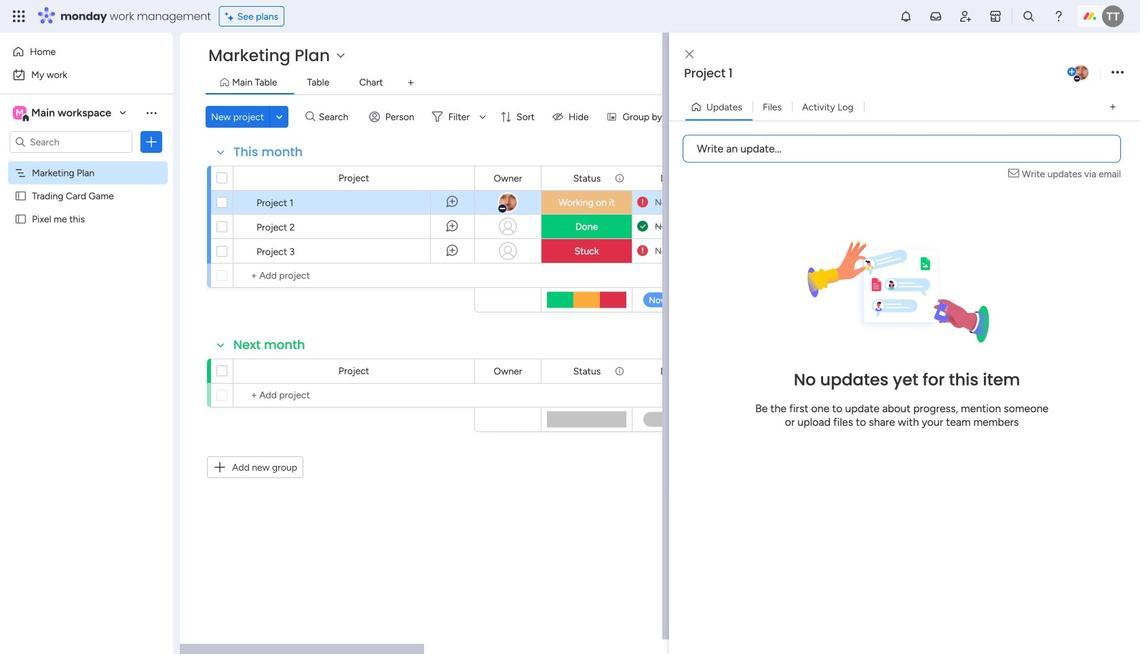 Task type: vqa. For each thing, say whether or not it's contained in the screenshot.
Getting started element
no



Task type: locate. For each thing, give the bounding box(es) containing it.
Search in workspace field
[[29, 134, 113, 150]]

list box
[[0, 159, 173, 414]]

column information image
[[615, 173, 626, 184]]

tab
[[400, 72, 422, 94]]

search everything image
[[1023, 10, 1036, 23]]

option
[[8, 41, 165, 62], [8, 64, 165, 86], [0, 161, 173, 163]]

tab list
[[206, 72, 1114, 94]]

1 horizontal spatial options image
[[1112, 64, 1125, 82]]

invite members image
[[960, 10, 973, 23]]

1 vertical spatial v2 overdue deadline image
[[638, 244, 649, 257]]

v2 overdue deadline image down v2 done deadline image
[[638, 244, 649, 257]]

close image
[[686, 49, 694, 59]]

help image
[[1053, 10, 1066, 23]]

None field
[[681, 65, 1066, 82], [230, 143, 306, 161], [491, 171, 526, 186], [570, 171, 605, 186], [658, 171, 703, 186], [230, 336, 309, 354], [491, 364, 526, 379], [570, 364, 605, 379], [658, 364, 703, 379], [681, 65, 1066, 82], [230, 143, 306, 161], [491, 171, 526, 186], [570, 171, 605, 186], [658, 171, 703, 186], [230, 336, 309, 354], [491, 364, 526, 379], [570, 364, 605, 379], [658, 364, 703, 379]]

0 vertical spatial add view image
[[408, 78, 414, 88]]

add view image
[[408, 78, 414, 88], [1111, 102, 1117, 112]]

options image right dapulse addbtn icon
[[1112, 64, 1125, 82]]

envelope o image
[[1009, 167, 1023, 181]]

public board image
[[14, 189, 27, 202]]

options image
[[1112, 64, 1125, 82], [145, 135, 158, 149]]

select product image
[[12, 10, 26, 23]]

2 vertical spatial option
[[0, 161, 173, 163]]

1 vertical spatial add view image
[[1111, 102, 1117, 112]]

dapulse addbtn image
[[1068, 68, 1077, 77]]

notifications image
[[900, 10, 913, 23]]

options image down workspace options image
[[145, 135, 158, 149]]

v2 overdue deadline image up v2 done deadline image
[[638, 196, 649, 209]]

v2 overdue deadline image
[[638, 196, 649, 209], [638, 244, 649, 257]]

workspace options image
[[145, 106, 158, 119]]

1 vertical spatial options image
[[145, 135, 158, 149]]

0 vertical spatial v2 overdue deadline image
[[638, 196, 649, 209]]

arrow down image
[[475, 109, 491, 125]]

dapulse drag 2 image
[[672, 328, 676, 344]]

0 horizontal spatial options image
[[145, 135, 158, 149]]



Task type: describe. For each thing, give the bounding box(es) containing it.
2 v2 overdue deadline image from the top
[[638, 244, 649, 257]]

workspace image
[[13, 105, 26, 120]]

1 v2 overdue deadline image from the top
[[638, 196, 649, 209]]

workspace selection element
[[13, 105, 113, 122]]

terry turtle image
[[1103, 5, 1125, 27]]

0 horizontal spatial add view image
[[408, 78, 414, 88]]

public board image
[[14, 213, 27, 225]]

v2 done deadline image
[[638, 220, 649, 233]]

Search field
[[316, 107, 356, 126]]

0 vertical spatial option
[[8, 41, 165, 62]]

1 horizontal spatial add view image
[[1111, 102, 1117, 112]]

1 vertical spatial option
[[8, 64, 165, 86]]

v2 search image
[[306, 109, 316, 124]]

angle down image
[[276, 112, 283, 122]]

update feed image
[[930, 10, 943, 23]]

column information image
[[615, 366, 626, 377]]

monday marketplace image
[[990, 10, 1003, 23]]

0 vertical spatial options image
[[1112, 64, 1125, 82]]

see plans image
[[225, 9, 237, 24]]



